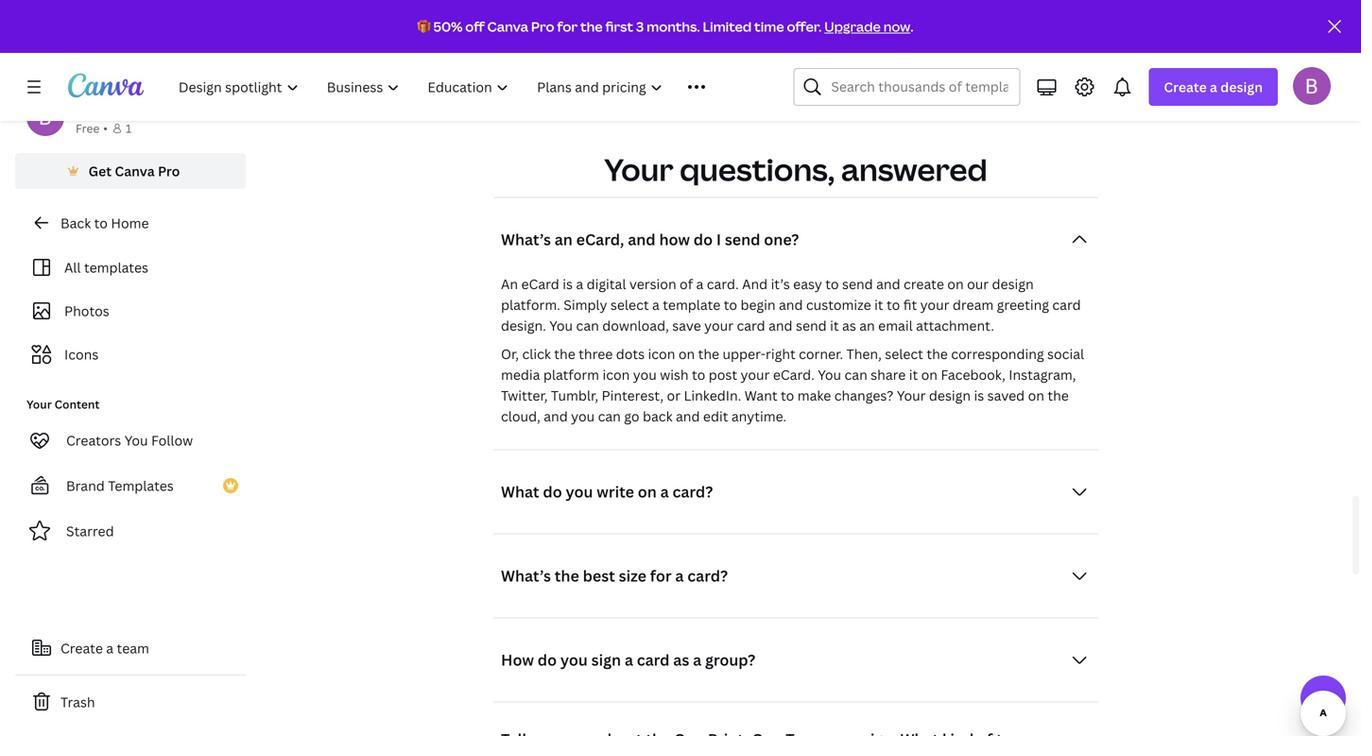 Task type: locate. For each thing, give the bounding box(es) containing it.
0 vertical spatial an
[[555, 229, 573, 250]]

0 vertical spatial icon
[[648, 345, 675, 363]]

brand templates
[[66, 477, 174, 495]]

2 vertical spatial your
[[741, 366, 770, 384]]

changes?
[[835, 387, 894, 405]]

how do you sign a card as a group? button
[[493, 642, 1099, 679]]

0 vertical spatial create
[[1164, 78, 1207, 96]]

heading
[[493, 726, 1099, 736]]

0 horizontal spatial your
[[704, 317, 734, 335]]

1 vertical spatial for
[[650, 566, 672, 586]]

time
[[754, 17, 784, 35]]

can down simply
[[576, 317, 599, 335]]

get
[[89, 162, 112, 180]]

1 horizontal spatial it
[[875, 296, 883, 314]]

0 horizontal spatial you
[[125, 432, 148, 450]]

1 horizontal spatial select
[[885, 345, 924, 363]]

as down 'customize'
[[842, 317, 856, 335]]

on up 'wish'
[[679, 345, 695, 363]]

0 vertical spatial pro
[[531, 17, 555, 35]]

🎁 50% off canva pro for the first 3 months. limited time offer. upgrade now .
[[417, 17, 914, 35]]

what's left best
[[501, 566, 551, 586]]

2 horizontal spatial send
[[842, 275, 873, 293]]

all templates
[[64, 259, 148, 277]]

the left best
[[555, 566, 579, 586]]

0 horizontal spatial is
[[563, 275, 573, 293]]

0 horizontal spatial send
[[725, 229, 761, 250]]

how
[[501, 650, 534, 670]]

to down card.
[[724, 296, 737, 314]]

0 horizontal spatial pro
[[158, 162, 180, 180]]

0 vertical spatial you
[[550, 317, 573, 335]]

is inside or, click the three dots icon on the upper-right corner. then, select the corresponding social media platform icon you wish to post your ecard. you can share it on facebook, instagram, twitter, tumblr, pinterest, or linkedin. want to make changes? your design is saved on the cloud, and you can go back and edit anytime.
[[974, 387, 984, 405]]

you left sign
[[560, 650, 588, 670]]

to left the fit
[[887, 296, 900, 314]]

for left first
[[557, 17, 578, 35]]

platform
[[543, 366, 599, 384]]

is inside an ecard is a digital version of a card. and it's easy to send and create on our design platform. simply select a template to begin and customize it to fit your dream greeting card design. you can download, save your card and send it as an email attachment.
[[563, 275, 573, 293]]

send right "i"
[[725, 229, 761, 250]]

create a design
[[1164, 78, 1263, 96]]

design down the facebook,
[[929, 387, 971, 405]]

0 horizontal spatial it
[[830, 317, 839, 335]]

2 what's from the top
[[501, 566, 551, 586]]

trash
[[61, 693, 95, 711]]

it inside or, click the three dots icon on the upper-right corner. then, select the corresponding social media platform icon you wish to post your ecard. you can share it on facebook, instagram, twitter, tumblr, pinterest, or linkedin. want to make changes? your design is saved on the cloud, and you can go back and edit anytime.
[[909, 366, 918, 384]]

to left post
[[692, 366, 706, 384]]

select up download,
[[611, 296, 649, 314]]

do left "i"
[[694, 229, 713, 250]]

1 vertical spatial pro
[[158, 162, 180, 180]]

2 horizontal spatial card
[[1053, 296, 1081, 314]]

an
[[555, 229, 573, 250], [860, 317, 875, 335]]

2 horizontal spatial it
[[909, 366, 918, 384]]

0 vertical spatial send
[[725, 229, 761, 250]]

create for create a design
[[1164, 78, 1207, 96]]

0 vertical spatial can
[[576, 317, 599, 335]]

2 vertical spatial do
[[538, 650, 557, 670]]

create a design button
[[1149, 68, 1278, 106]]

1 horizontal spatial is
[[974, 387, 984, 405]]

send up corner.
[[796, 317, 827, 335]]

icon down dots
[[603, 366, 630, 384]]

it down 'customize'
[[830, 317, 839, 335]]

card
[[1053, 296, 1081, 314], [737, 317, 765, 335], [637, 650, 670, 670]]

the down instagram,
[[1048, 387, 1069, 405]]

2 vertical spatial it
[[909, 366, 918, 384]]

back
[[643, 408, 673, 426]]

dream
[[953, 296, 994, 314]]

go
[[624, 408, 640, 426]]

•
[[103, 121, 108, 136]]

your down share
[[897, 387, 926, 405]]

off
[[465, 17, 485, 35]]

2 vertical spatial you
[[125, 432, 148, 450]]

the up platform
[[554, 345, 575, 363]]

months.
[[647, 17, 700, 35]]

upgrade
[[825, 17, 881, 35]]

card? right the size
[[688, 566, 728, 586]]

send
[[725, 229, 761, 250], [842, 275, 873, 293], [796, 317, 827, 335]]

an left email
[[860, 317, 875, 335]]

an ecard is a digital version of a card. and it's easy to send and create on our design platform. simply select a template to begin and customize it to fit your dream greeting card design. you can download, save your card and send it as an email attachment.
[[501, 275, 1081, 335]]

make
[[798, 387, 831, 405]]

your for your questions, answered
[[604, 149, 674, 190]]

0 horizontal spatial your
[[26, 397, 52, 412]]

for inside dropdown button
[[650, 566, 672, 586]]

1 horizontal spatial an
[[860, 317, 875, 335]]

what's an ecard, and how do i send one? button
[[493, 221, 1099, 259]]

1 horizontal spatial card
[[737, 317, 765, 335]]

get canva pro button
[[15, 153, 246, 189]]

0 vertical spatial card?
[[673, 482, 713, 502]]

1 horizontal spatial send
[[796, 317, 827, 335]]

icon
[[648, 345, 675, 363], [603, 366, 630, 384]]

media
[[501, 366, 540, 384]]

send inside dropdown button
[[725, 229, 761, 250]]

to
[[94, 214, 108, 232], [826, 275, 839, 293], [724, 296, 737, 314], [887, 296, 900, 314], [692, 366, 706, 384], [781, 387, 794, 405]]

click
[[522, 345, 551, 363]]

None search field
[[794, 68, 1020, 106]]

0 horizontal spatial design
[[929, 387, 971, 405]]

card? right write at the left bottom of the page
[[673, 482, 713, 502]]

template
[[663, 296, 721, 314]]

as left group?
[[673, 650, 689, 670]]

pro right off
[[531, 17, 555, 35]]

2 vertical spatial card
[[637, 650, 670, 670]]

pro up "back to home" link
[[158, 162, 180, 180]]

and
[[742, 275, 768, 293]]

1 horizontal spatial your
[[604, 149, 674, 190]]

and down tumblr,
[[544, 408, 568, 426]]

home
[[111, 214, 149, 232]]

1 vertical spatial canva
[[115, 162, 155, 180]]

do right what
[[543, 482, 562, 502]]

card? for what's the best size for a card?
[[688, 566, 728, 586]]

0 horizontal spatial for
[[557, 17, 578, 35]]

your up want in the right of the page
[[741, 366, 770, 384]]

the left first
[[580, 17, 603, 35]]

back to home link
[[15, 204, 246, 242]]

top level navigation element
[[166, 68, 748, 106], [166, 68, 748, 106]]

upgrade now button
[[825, 17, 911, 35]]

0 horizontal spatial select
[[611, 296, 649, 314]]

1
[[126, 121, 132, 136]]

on right write at the left bottom of the page
[[638, 482, 657, 502]]

canva right get
[[115, 162, 155, 180]]

templates
[[84, 259, 148, 277]]

1 vertical spatial create
[[61, 640, 103, 658]]

your right save
[[704, 317, 734, 335]]

linkedin.
[[684, 387, 741, 405]]

want
[[745, 387, 778, 405]]

0 vertical spatial is
[[563, 275, 573, 293]]

2 horizontal spatial your
[[920, 296, 950, 314]]

you down tumblr,
[[571, 408, 595, 426]]

2 horizontal spatial your
[[897, 387, 926, 405]]

card right greeting
[[1053, 296, 1081, 314]]

1 horizontal spatial as
[[842, 317, 856, 335]]

1 vertical spatial select
[[885, 345, 924, 363]]

ecard.
[[773, 366, 815, 384]]

can up changes?
[[845, 366, 868, 384]]

2 horizontal spatial design
[[1221, 78, 1263, 96]]

canva right off
[[487, 17, 528, 35]]

is right ecard
[[563, 275, 573, 293]]

is
[[563, 275, 573, 293], [974, 387, 984, 405]]

or, click the three dots icon on the upper-right corner. then, select the corresponding social media platform icon you wish to post your ecard. you can share it on facebook, instagram, twitter, tumblr, pinterest, or linkedin. want to make changes? your design is saved on the cloud, and you can go back and edit anytime.
[[501, 345, 1084, 426]]

you left follow
[[125, 432, 148, 450]]

it for customize
[[875, 296, 883, 314]]

it up email
[[875, 296, 883, 314]]

0 vertical spatial design
[[1221, 78, 1263, 96]]

1 vertical spatial you
[[818, 366, 841, 384]]

1 vertical spatial an
[[860, 317, 875, 335]]

how
[[659, 229, 690, 250]]

customize
[[806, 296, 871, 314]]

0 horizontal spatial card
[[637, 650, 670, 670]]

ecard,
[[576, 229, 624, 250]]

you
[[633, 366, 657, 384], [571, 408, 595, 426], [566, 482, 593, 502], [560, 650, 588, 670]]

your up 'what's an ecard, and how do i send one?'
[[604, 149, 674, 190]]

canva
[[487, 17, 528, 35], [115, 162, 155, 180]]

1 horizontal spatial design
[[992, 275, 1034, 293]]

a
[[1210, 78, 1218, 96], [576, 275, 583, 293], [696, 275, 704, 293], [652, 296, 660, 314], [660, 482, 669, 502], [675, 566, 684, 586], [106, 640, 114, 658], [625, 650, 633, 670], [693, 650, 702, 670]]

2 vertical spatial can
[[598, 408, 621, 426]]

canva inside get canva pro button
[[115, 162, 155, 180]]

it right share
[[909, 366, 918, 384]]

icon up 'wish'
[[648, 345, 675, 363]]

what's up ecard
[[501, 229, 551, 250]]

do right how
[[538, 650, 557, 670]]

an left ecard,
[[555, 229, 573, 250]]

1 vertical spatial as
[[673, 650, 689, 670]]

and left the how on the top of the page
[[628, 229, 656, 250]]

select inside or, click the three dots icon on the upper-right corner. then, select the corresponding social media platform icon you wish to post your ecard. you can share it on facebook, instagram, twitter, tumblr, pinterest, or linkedin. want to make changes? your design is saved on the cloud, and you can go back and edit anytime.
[[885, 345, 924, 363]]

1 vertical spatial it
[[830, 317, 839, 335]]

you down corner.
[[818, 366, 841, 384]]

design left bob builder icon
[[1221, 78, 1263, 96]]

card down begin
[[737, 317, 765, 335]]

do for what do you write on a card?
[[543, 482, 562, 502]]

what
[[501, 482, 539, 502]]

create a team
[[61, 640, 149, 658]]

starred
[[66, 522, 114, 540]]

can inside an ecard is a digital version of a card. and it's easy to send and create on our design platform. simply select a template to begin and customize it to fit your dream greeting card design. you can download, save your card and send it as an email attachment.
[[576, 317, 599, 335]]

creators
[[66, 432, 121, 450]]

0 vertical spatial as
[[842, 317, 856, 335]]

1 horizontal spatial canva
[[487, 17, 528, 35]]

select up share
[[885, 345, 924, 363]]

starred link
[[15, 512, 246, 550]]

1 horizontal spatial for
[[650, 566, 672, 586]]

on left our on the top of page
[[948, 275, 964, 293]]

then,
[[847, 345, 882, 363]]

upper-
[[723, 345, 766, 363]]

1 vertical spatial card
[[737, 317, 765, 335]]

create inside dropdown button
[[1164, 78, 1207, 96]]

sign
[[591, 650, 621, 670]]

on
[[948, 275, 964, 293], [679, 345, 695, 363], [921, 366, 938, 384], [1028, 387, 1045, 405], [638, 482, 657, 502]]

you up pinterest,
[[633, 366, 657, 384]]

your
[[920, 296, 950, 314], [704, 317, 734, 335], [741, 366, 770, 384]]

1 vertical spatial is
[[974, 387, 984, 405]]

you down simply
[[550, 317, 573, 335]]

follow
[[151, 432, 193, 450]]

creators you follow
[[66, 432, 193, 450]]

as inside dropdown button
[[673, 650, 689, 670]]

0 horizontal spatial as
[[673, 650, 689, 670]]

1 horizontal spatial icon
[[648, 345, 675, 363]]

0 vertical spatial it
[[875, 296, 883, 314]]

0 vertical spatial select
[[611, 296, 649, 314]]

1 horizontal spatial your
[[741, 366, 770, 384]]

post
[[709, 366, 738, 384]]

and up right
[[769, 317, 793, 335]]

content
[[54, 397, 100, 412]]

how to design and print (or send) your cards image
[[783, 0, 1361, 59]]

0 vertical spatial what's
[[501, 229, 551, 250]]

edit
[[703, 408, 728, 426]]

card?
[[673, 482, 713, 502], [688, 566, 728, 586]]

1 what's from the top
[[501, 229, 551, 250]]

0 horizontal spatial create
[[61, 640, 103, 658]]

your down create
[[920, 296, 950, 314]]

design up greeting
[[992, 275, 1034, 293]]

Search search field
[[831, 69, 1008, 105]]

1 vertical spatial do
[[543, 482, 562, 502]]

1 vertical spatial what's
[[501, 566, 551, 586]]

ecard
[[521, 275, 559, 293]]

1 horizontal spatial pro
[[531, 17, 555, 35]]

for right the size
[[650, 566, 672, 586]]

create inside button
[[61, 640, 103, 658]]

to right back at the top
[[94, 214, 108, 232]]

0 horizontal spatial an
[[555, 229, 573, 250]]

1 vertical spatial card?
[[688, 566, 728, 586]]

pro inside button
[[158, 162, 180, 180]]

do
[[694, 229, 713, 250], [543, 482, 562, 502], [538, 650, 557, 670]]

what's
[[501, 229, 551, 250], [501, 566, 551, 586]]

can
[[576, 317, 599, 335], [845, 366, 868, 384], [598, 408, 621, 426]]

you left write at the left bottom of the page
[[566, 482, 593, 502]]

1 vertical spatial icon
[[603, 366, 630, 384]]

anytime.
[[732, 408, 787, 426]]

back to home
[[61, 214, 149, 232]]

send up 'customize'
[[842, 275, 873, 293]]

can left go
[[598, 408, 621, 426]]

your left content at the bottom left of page
[[26, 397, 52, 412]]

social
[[1048, 345, 1084, 363]]

1 horizontal spatial create
[[1164, 78, 1207, 96]]

twitter,
[[501, 387, 548, 405]]

select inside an ecard is a digital version of a card. and it's easy to send and create on our design platform. simply select a template to begin and customize it to fit your dream greeting card design. you can download, save your card and send it as an email attachment.
[[611, 296, 649, 314]]

1 vertical spatial design
[[992, 275, 1034, 293]]

1 horizontal spatial you
[[550, 317, 573, 335]]

an inside an ecard is a digital version of a card. and it's easy to send and create on our design platform. simply select a template to begin and customize it to fit your dream greeting card design. you can download, save your card and send it as an email attachment.
[[860, 317, 875, 335]]

is down the facebook,
[[974, 387, 984, 405]]

2 horizontal spatial you
[[818, 366, 841, 384]]

card right sign
[[637, 650, 670, 670]]

0 horizontal spatial canva
[[115, 162, 155, 180]]

2 vertical spatial design
[[929, 387, 971, 405]]



Task type: describe. For each thing, give the bounding box(es) containing it.
corresponding
[[951, 345, 1044, 363]]

0 vertical spatial for
[[557, 17, 578, 35]]

version
[[629, 275, 677, 293]]

photos link
[[26, 293, 234, 329]]

you inside an ecard is a digital version of a card. and it's easy to send and create on our design platform. simply select a template to begin and customize it to fit your dream greeting card design. you can download, save your card and send it as an email attachment.
[[550, 317, 573, 335]]

pinterest,
[[602, 387, 664, 405]]

create
[[904, 275, 944, 293]]

1 vertical spatial can
[[845, 366, 868, 384]]

on inside dropdown button
[[638, 482, 657, 502]]

trash link
[[15, 684, 246, 721]]

cloud,
[[501, 408, 541, 426]]

digital
[[587, 275, 626, 293]]

creators you follow link
[[15, 422, 246, 459]]

1 vertical spatial your
[[704, 317, 734, 335]]

as inside an ecard is a digital version of a card. and it's easy to send and create on our design platform. simply select a template to begin and customize it to fit your dream greeting card design. you can download, save your card and send it as an email attachment.
[[842, 317, 856, 335]]

tumblr,
[[551, 387, 598, 405]]

simply
[[564, 296, 607, 314]]

0 vertical spatial card
[[1053, 296, 1081, 314]]

design.
[[501, 317, 546, 335]]

2 vertical spatial send
[[796, 317, 827, 335]]

offer.
[[787, 17, 822, 35]]

0 vertical spatial do
[[694, 229, 713, 250]]

your questions, answered
[[604, 149, 988, 190]]

design inside an ecard is a digital version of a card. and it's easy to send and create on our design platform. simply select a template to begin and customize it to fit your dream greeting card design. you can download, save your card and send it as an email attachment.
[[992, 275, 1034, 293]]

of
[[680, 275, 693, 293]]

what's for what's the best size for a card?
[[501, 566, 551, 586]]

size
[[619, 566, 647, 586]]

fit
[[904, 296, 917, 314]]

what do you write on a card?
[[501, 482, 713, 502]]

create for create a team
[[61, 640, 103, 658]]

i
[[717, 229, 721, 250]]

brand
[[66, 477, 105, 495]]

a inside button
[[106, 640, 114, 658]]

or,
[[501, 345, 519, 363]]

0 horizontal spatial icon
[[603, 366, 630, 384]]

and left create
[[876, 275, 901, 293]]

what's the best size for a card?
[[501, 566, 728, 586]]

easy
[[793, 275, 822, 293]]

and down it's
[[779, 296, 803, 314]]

corner.
[[799, 345, 843, 363]]

instagram,
[[1009, 366, 1076, 384]]

answered
[[841, 149, 988, 190]]

attachment.
[[916, 317, 994, 335]]

first
[[605, 17, 633, 35]]

back
[[61, 214, 91, 232]]

all templates link
[[26, 250, 234, 286]]

begin
[[741, 296, 776, 314]]

your inside or, click the three dots icon on the upper-right corner. then, select the corresponding social media platform icon you wish to post your ecard. you can share it on facebook, instagram, twitter, tumblr, pinterest, or linkedin. want to make changes? your design is saved on the cloud, and you can go back and edit anytime.
[[897, 387, 926, 405]]

save
[[672, 317, 701, 335]]

free •
[[76, 121, 108, 136]]

icons link
[[26, 337, 234, 372]]

your inside or, click the three dots icon on the upper-right corner. then, select the corresponding social media platform icon you wish to post your ecard. you can share it on facebook, instagram, twitter, tumblr, pinterest, or linkedin. want to make changes? your design is saved on the cloud, and you can go back and edit anytime.
[[741, 366, 770, 384]]

wish
[[660, 366, 689, 384]]

3
[[636, 17, 644, 35]]

1 vertical spatial send
[[842, 275, 873, 293]]

the up post
[[698, 345, 719, 363]]

brand templates link
[[15, 467, 246, 505]]

do for how do you sign a card as a group?
[[538, 650, 557, 670]]

right
[[766, 345, 796, 363]]

email
[[878, 317, 913, 335]]

greeting
[[997, 296, 1049, 314]]

the down 'attachment.'
[[927, 345, 948, 363]]

your for your content
[[26, 397, 52, 412]]

an inside dropdown button
[[555, 229, 573, 250]]

to down ecard.
[[781, 387, 794, 405]]

on inside an ecard is a digital version of a card. and it's easy to send and create on our design platform. simply select a template to begin and customize it to fit your dream greeting card design. you can download, save your card and send it as an email attachment.
[[948, 275, 964, 293]]

🎁
[[417, 17, 431, 35]]

or
[[667, 387, 681, 405]]

group?
[[705, 650, 756, 670]]

your content
[[26, 397, 100, 412]]

.
[[911, 17, 914, 35]]

three
[[579, 345, 613, 363]]

all
[[64, 259, 81, 277]]

photos
[[64, 302, 109, 320]]

on down instagram,
[[1028, 387, 1045, 405]]

how do you sign a card as a group?
[[501, 650, 756, 670]]

design inside create a design dropdown button
[[1221, 78, 1263, 96]]

platform.
[[501, 296, 560, 314]]

dots
[[616, 345, 645, 363]]

questions,
[[680, 149, 835, 190]]

one?
[[764, 229, 799, 250]]

it for share
[[909, 366, 918, 384]]

an
[[501, 275, 518, 293]]

free
[[76, 121, 100, 136]]

it's
[[771, 275, 790, 293]]

card inside how do you sign a card as a group? dropdown button
[[637, 650, 670, 670]]

the inside dropdown button
[[555, 566, 579, 586]]

create a team button
[[15, 630, 246, 667]]

best
[[583, 566, 615, 586]]

design inside or, click the three dots icon on the upper-right corner. then, select the corresponding social media platform icon you wish to post your ecard. you can share it on facebook, instagram, twitter, tumblr, pinterest, or linkedin. want to make changes? your design is saved on the cloud, and you can go back and edit anytime.
[[929, 387, 971, 405]]

what do you write on a card? button
[[493, 473, 1099, 511]]

on right share
[[921, 366, 938, 384]]

card? for what do you write on a card?
[[673, 482, 713, 502]]

you inside or, click the three dots icon on the upper-right corner. then, select the corresponding social media platform icon you wish to post your ecard. you can share it on facebook, instagram, twitter, tumblr, pinterest, or linkedin. want to make changes? your design is saved on the cloud, and you can go back and edit anytime.
[[818, 366, 841, 384]]

team
[[117, 640, 149, 658]]

bob builder image
[[1293, 67, 1331, 105]]

0 vertical spatial your
[[920, 296, 950, 314]]

now
[[884, 17, 911, 35]]

to up 'customize'
[[826, 275, 839, 293]]

card.
[[707, 275, 739, 293]]

share
[[871, 366, 906, 384]]

and down or
[[676, 408, 700, 426]]

what's an ecard, and how do i send one?
[[501, 229, 799, 250]]

icons
[[64, 346, 99, 363]]

what's for what's an ecard, and how do i send one?
[[501, 229, 551, 250]]

0 vertical spatial canva
[[487, 17, 528, 35]]

facebook,
[[941, 366, 1006, 384]]

and inside dropdown button
[[628, 229, 656, 250]]

limited
[[703, 17, 752, 35]]



Task type: vqa. For each thing, say whether or not it's contained in the screenshot.
share it
yes



